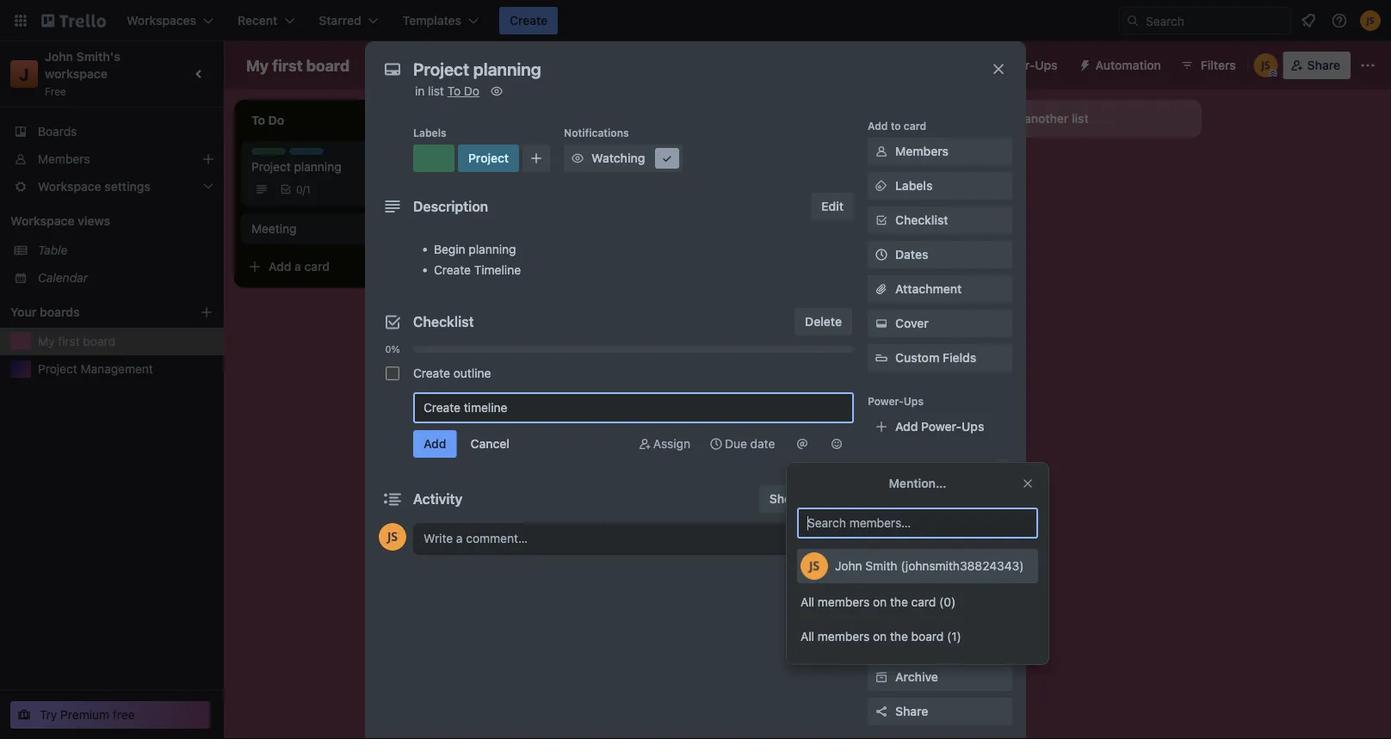 Task type: locate. For each thing, give the bounding box(es) containing it.
john smith's workspace link
[[45, 50, 124, 81]]

all
[[801, 596, 815, 610], [801, 630, 815, 644]]

labels
[[413, 127, 447, 139], [896, 179, 933, 193]]

sm image right edit button
[[873, 212, 891, 229]]

sm image for watching
[[569, 150, 587, 167]]

checklist up create outline
[[413, 314, 474, 330]]

all up the all members on the board (1)
[[801, 596, 815, 610]]

on for card
[[873, 596, 887, 610]]

0 vertical spatial list
[[428, 84, 444, 98]]

sm image for make template
[[873, 627, 891, 644]]

0 vertical spatial planning
[[294, 160, 342, 174]]

0 vertical spatial first
[[272, 56, 303, 74]]

0 vertical spatial john
[[45, 50, 73, 64]]

0 horizontal spatial planning
[[294, 160, 342, 174]]

sm image left archive
[[873, 669, 891, 686]]

1 horizontal spatial share button
[[1284, 52, 1351, 79]]

0 vertical spatial my first board
[[246, 56, 350, 74]]

automation down search image
[[1096, 58, 1162, 72]]

1 vertical spatial list
[[1072, 112, 1089, 126]]

1 vertical spatial on
[[873, 630, 887, 644]]

a for leftmost add a card button
[[295, 260, 301, 274]]

1 horizontal spatial automation
[[1096, 58, 1162, 72]]

try premium free
[[40, 708, 135, 723]]

1 vertical spatial create
[[434, 263, 471, 277]]

sm image right assign
[[708, 436, 725, 453]]

0 vertical spatial all
[[801, 596, 815, 610]]

calendar link
[[38, 270, 214, 287]]

cover
[[896, 316, 929, 331]]

the up the make
[[890, 596, 908, 610]]

power- up add another list
[[995, 58, 1035, 72]]

0 / 1
[[296, 183, 311, 195]]

sm image inside members link
[[873, 143, 891, 160]]

members for all members on the board (1)
[[818, 630, 870, 644]]

1 horizontal spatial create from template… image
[[930, 157, 944, 171]]

sm image left cover
[[873, 315, 891, 332]]

add a card
[[513, 156, 574, 171], [269, 260, 330, 274]]

table
[[38, 243, 68, 258]]

share down archive
[[896, 705, 929, 719]]

open information menu image
[[1331, 12, 1349, 29]]

1 vertical spatial power-
[[868, 395, 904, 407]]

power- up mention… on the right bottom
[[922, 420, 962, 434]]

a left watching at the left top of the page
[[539, 156, 546, 171]]

sm image inside make template "link"
[[873, 627, 891, 644]]

1 on from the top
[[873, 596, 887, 610]]

planning up 1
[[294, 160, 342, 174]]

project management link
[[38, 361, 214, 378]]

0 vertical spatial my
[[246, 56, 269, 74]]

board inside text field
[[306, 56, 350, 74]]

0 vertical spatial the
[[890, 596, 908, 610]]

power-ups down custom on the top of page
[[868, 395, 924, 407]]

checklist
[[896, 213, 949, 227], [413, 314, 474, 330]]

sm image inside the checklist link
[[873, 212, 891, 229]]

the down copy
[[890, 630, 908, 644]]

template
[[929, 628, 980, 642]]

all down all members on the card (0) at the right bottom
[[801, 630, 815, 644]]

0 horizontal spatial power-ups
[[868, 395, 924, 407]]

0 horizontal spatial checklist
[[413, 314, 474, 330]]

sm image right do
[[488, 83, 506, 100]]

your
[[10, 305, 37, 320]]

0 vertical spatial a
[[539, 156, 546, 171]]

outline
[[454, 366, 491, 381]]

add a card for leftmost add a card button
[[269, 260, 330, 274]]

members down add to card
[[896, 144, 949, 158]]

workspace for workspace visible
[[424, 58, 487, 72]]

automation up mention… on the right bottom
[[868, 464, 927, 476]]

1 all from the top
[[801, 596, 815, 610]]

my first board down your boards with 2 items element
[[38, 335, 115, 349]]

1 horizontal spatial color: sky, title: "project" element
[[458, 145, 519, 172]]

sm image inside due date link
[[708, 436, 725, 453]]

premium
[[60, 708, 110, 723]]

ups
[[1035, 58, 1058, 72], [904, 395, 924, 407], [962, 420, 985, 434]]

share button
[[1284, 52, 1351, 79], [868, 698, 1013, 726]]

the
[[890, 596, 908, 610], [890, 630, 908, 644]]

share button down archive link
[[868, 698, 1013, 726]]

members down boards on the top left of page
[[38, 152, 90, 166]]

2 on from the top
[[873, 630, 887, 644]]

assign link
[[629, 431, 698, 458]]

1 horizontal spatial workspace
[[424, 58, 487, 72]]

0 horizontal spatial john
[[45, 50, 73, 64]]

on inside "link"
[[873, 630, 887, 644]]

1 horizontal spatial power-
[[922, 420, 962, 434]]

project up 1
[[289, 149, 325, 161]]

power-ups up add another list
[[995, 58, 1058, 72]]

add a card down meeting
[[269, 260, 330, 274]]

1 vertical spatial add a card
[[269, 260, 330, 274]]

list right "in"
[[428, 84, 444, 98]]

0 horizontal spatial labels
[[413, 127, 447, 139]]

on left copy
[[873, 596, 887, 610]]

0 vertical spatial power-ups
[[995, 58, 1058, 72]]

john inside john smith's workspace free
[[45, 50, 73, 64]]

power-ups inside button
[[995, 58, 1058, 72]]

create for create outline
[[413, 366, 450, 381]]

1 the from the top
[[890, 596, 908, 610]]

sm image for archive
[[873, 669, 891, 686]]

sm image left the make
[[873, 627, 891, 644]]

1 vertical spatial add a card button
[[241, 253, 434, 281]]

1
[[306, 183, 311, 195]]

0 vertical spatial create from template… image
[[930, 157, 944, 171]]

0 vertical spatial add a card button
[[486, 150, 679, 177]]

sm image inside the automation button
[[1072, 52, 1096, 76]]

1 horizontal spatial first
[[272, 56, 303, 74]]

sm image inside cover link
[[873, 315, 891, 332]]

add a card button
[[486, 150, 679, 177], [241, 253, 434, 281]]

edit
[[822, 199, 844, 214]]

custom
[[896, 351, 940, 365]]

checklist up dates at the right top
[[896, 213, 949, 227]]

your boards with 2 items element
[[10, 302, 174, 323]]

2 vertical spatial power-
[[922, 420, 962, 434]]

1 vertical spatial labels
[[896, 179, 933, 193]]

planning inside begin planning create timeline
[[469, 242, 516, 257]]

1 horizontal spatial planning
[[469, 242, 516, 257]]

card right to
[[904, 120, 927, 132]]

all inside "link"
[[801, 630, 815, 644]]

create inside button
[[510, 13, 548, 28]]

automation
[[1096, 58, 1162, 72], [868, 464, 927, 476]]

1 horizontal spatial john
[[835, 559, 863, 574]]

my first board left star or unstar board icon
[[246, 56, 350, 74]]

sm image down the add an item text box
[[636, 436, 654, 453]]

2 vertical spatial create
[[413, 366, 450, 381]]

2 vertical spatial board
[[912, 630, 944, 644]]

sm image inside move link
[[873, 558, 891, 575]]

0
[[296, 183, 303, 195]]

add a card down notifications
[[513, 156, 574, 171]]

sm image inside archive link
[[873, 669, 891, 686]]

0 horizontal spatial create from template… image
[[441, 260, 455, 274]]

john up workspace on the left top of the page
[[45, 50, 73, 64]]

1 horizontal spatial members
[[896, 144, 949, 158]]

1 vertical spatial my first board
[[38, 335, 115, 349]]

add button button
[[868, 484, 1013, 512]]

None text field
[[405, 53, 973, 84]]

make template
[[896, 628, 980, 642]]

the for card
[[890, 596, 908, 610]]

sm image inside copy link
[[873, 593, 891, 610]]

add a card for the top add a card button
[[513, 156, 574, 171]]

john smith's workspace free
[[45, 50, 124, 97]]

planning for project planning
[[294, 160, 342, 174]]

2 horizontal spatial board
[[912, 630, 944, 644]]

ups up 'add power-ups' at bottom
[[904, 395, 924, 407]]

color: sky, title: "project" element
[[458, 145, 519, 172], [289, 148, 325, 161]]

1 horizontal spatial ups
[[962, 420, 985, 434]]

share
[[1308, 58, 1341, 72], [896, 705, 929, 719]]

color: green, title: none image
[[413, 145, 455, 172]]

0 horizontal spatial workspace
[[10, 214, 75, 228]]

star or unstar board image
[[369, 59, 382, 72]]

1 vertical spatial checklist
[[413, 314, 474, 330]]

1 horizontal spatial power-ups
[[995, 58, 1058, 72]]

color: sky, title: "project" element up 1
[[289, 148, 325, 161]]

0 horizontal spatial ups
[[904, 395, 924, 407]]

workspace for workspace views
[[10, 214, 75, 228]]

0 vertical spatial checklist
[[896, 213, 949, 227]]

0 vertical spatial automation
[[1096, 58, 1162, 72]]

actions
[[868, 535, 906, 547]]

add a card button down notifications
[[486, 150, 679, 177]]

0 vertical spatial on
[[873, 596, 887, 610]]

power- down custom on the top of page
[[868, 395, 904, 407]]

1 vertical spatial share
[[896, 705, 929, 719]]

0 vertical spatial ups
[[1035, 58, 1058, 72]]

sm image inside 'labels' link
[[873, 177, 891, 195]]

1 horizontal spatial list
[[1072, 112, 1089, 126]]

2 members from the top
[[818, 630, 870, 644]]

list right another
[[1072, 112, 1089, 126]]

sm image left copy
[[873, 593, 891, 610]]

move
[[896, 559, 926, 574]]

members
[[896, 144, 949, 158], [38, 152, 90, 166]]

card left (0)
[[912, 596, 936, 610]]

1 horizontal spatial members link
[[868, 138, 1013, 165]]

0 vertical spatial share
[[1308, 58, 1341, 72]]

0 notifications image
[[1299, 10, 1319, 31]]

(johnsmith38824343)
[[901, 559, 1024, 574]]

john left smith
[[835, 559, 863, 574]]

john smith (johnsmith38824343) image
[[1361, 10, 1381, 31], [1255, 53, 1279, 78], [379, 524, 406, 551], [801, 553, 828, 580]]

sm image for assign link
[[636, 436, 654, 453]]

custom fields button
[[868, 350, 1013, 367]]

workspace inside workspace visible button
[[424, 58, 487, 72]]

sm image up add another list button
[[1072, 52, 1096, 76]]

create from template… image up 'labels' link on the right of page
[[930, 157, 944, 171]]

None submit
[[413, 431, 457, 458]]

2 the from the top
[[890, 630, 908, 644]]

on left the make
[[873, 630, 887, 644]]

1 vertical spatial john
[[835, 559, 863, 574]]

workspace
[[424, 58, 487, 72], [10, 214, 75, 228]]

sm image down notifications
[[569, 150, 587, 167]]

sm image for checklist
[[873, 212, 891, 229]]

create right create outline checkbox
[[413, 366, 450, 381]]

workspace up to
[[424, 58, 487, 72]]

to do link
[[448, 84, 480, 98]]

create from template… image down 'begin'
[[441, 260, 455, 274]]

1 vertical spatial members
[[818, 630, 870, 644]]

j link
[[10, 60, 38, 88]]

members link up 'labels' link on the right of page
[[868, 138, 1013, 165]]

2 all from the top
[[801, 630, 815, 644]]

members down all members on the card (0) at the right bottom
[[818, 630, 870, 644]]

table link
[[38, 242, 214, 259]]

0 horizontal spatial share button
[[868, 698, 1013, 726]]

labels up the checklist link
[[896, 179, 933, 193]]

due
[[725, 437, 747, 451]]

add power-ups link
[[868, 413, 1013, 441]]

a for the top add a card button
[[539, 156, 546, 171]]

all members on the board (1) link
[[797, 620, 1039, 655]]

project right color: green, title: none image
[[469, 151, 509, 165]]

0 vertical spatial workspace
[[424, 58, 487, 72]]

project down boards
[[38, 362, 77, 376]]

john smith (johnsmith38824343)
[[835, 559, 1024, 574]]

planning up timeline
[[469, 242, 516, 257]]

0 horizontal spatial add a card
[[269, 260, 330, 274]]

create from template… image
[[686, 157, 699, 171]]

1 vertical spatial create from template… image
[[441, 260, 455, 274]]

filters button
[[1175, 52, 1242, 79]]

1 vertical spatial my
[[38, 335, 55, 349]]

add a card button down meeting link
[[241, 253, 434, 281]]

1 horizontal spatial a
[[539, 156, 546, 171]]

0 horizontal spatial a
[[295, 260, 301, 274]]

project inside project management link
[[38, 362, 77, 376]]

0 horizontal spatial automation
[[868, 464, 927, 476]]

0 vertical spatial board
[[306, 56, 350, 74]]

0 horizontal spatial board
[[83, 335, 115, 349]]

sm image
[[488, 83, 506, 100], [873, 177, 891, 195], [636, 436, 654, 453], [794, 436, 811, 453], [873, 558, 891, 575]]

1 vertical spatial planning
[[469, 242, 516, 257]]

1 members from the top
[[818, 596, 870, 610]]

due date
[[725, 437, 775, 451]]

move link
[[868, 553, 1013, 580]]

sm image inside assign link
[[636, 436, 654, 453]]

0 vertical spatial add a card
[[513, 156, 574, 171]]

attachment button
[[868, 276, 1013, 303]]

power-ups button
[[961, 52, 1068, 79]]

1 vertical spatial board
[[83, 335, 115, 349]]

ups down 'fields'
[[962, 420, 985, 434]]

members up the all members on the board (1)
[[818, 596, 870, 610]]

sm image down actions
[[873, 558, 891, 575]]

card down meeting link
[[304, 260, 330, 274]]

/
[[303, 183, 306, 195]]

a down meeting
[[295, 260, 301, 274]]

john
[[45, 50, 73, 64], [835, 559, 863, 574]]

sm image down add to card
[[873, 143, 891, 160]]

power-ups
[[995, 58, 1058, 72], [868, 395, 924, 407]]

sm image right edit button
[[873, 177, 891, 195]]

workspace visible button
[[393, 52, 537, 79]]

smith
[[866, 559, 898, 574]]

create for create
[[510, 13, 548, 28]]

1 horizontal spatial my first board
[[246, 56, 350, 74]]

1 vertical spatial a
[[295, 260, 301, 274]]

mention…
[[889, 477, 947, 491]]

1 vertical spatial share button
[[868, 698, 1013, 726]]

all members on the card (0) link
[[797, 586, 1039, 620]]

members link down boards on the top left of page
[[0, 146, 224, 173]]

0 vertical spatial power-
[[995, 58, 1035, 72]]

search image
[[1126, 14, 1140, 28]]

1 horizontal spatial share
[[1308, 58, 1341, 72]]

show details
[[770, 492, 842, 506]]

create inside begin planning create timeline
[[434, 263, 471, 277]]

0 horizontal spatial list
[[428, 84, 444, 98]]

1 vertical spatial workspace
[[10, 214, 75, 228]]

1 vertical spatial automation
[[868, 464, 927, 476]]

my
[[246, 56, 269, 74], [38, 335, 55, 349]]

create outline
[[413, 366, 491, 381]]

2 vertical spatial ups
[[962, 420, 985, 434]]

members inside "link"
[[818, 630, 870, 644]]

fields
[[943, 351, 977, 365]]

create up visible
[[510, 13, 548, 28]]

notifications
[[564, 127, 629, 139]]

activity
[[413, 491, 463, 508]]

1 horizontal spatial my
[[246, 56, 269, 74]]

begin planning create timeline
[[434, 242, 521, 277]]

0 horizontal spatial my
[[38, 335, 55, 349]]

share button down 0 notifications image
[[1284, 52, 1351, 79]]

1 horizontal spatial labels
[[896, 179, 933, 193]]

create down 'begin'
[[434, 263, 471, 277]]

ups inside button
[[1035, 58, 1058, 72]]

0 horizontal spatial share
[[896, 705, 929, 719]]

the inside "link"
[[890, 630, 908, 644]]

workspace up table at the top left
[[10, 214, 75, 228]]

0 vertical spatial members
[[818, 596, 870, 610]]

project
[[289, 149, 325, 161], [469, 151, 509, 165], [251, 160, 291, 174], [38, 362, 77, 376]]

color: sky, title: "project" element right color: green, title: none image
[[458, 145, 519, 172]]

create from template… image
[[930, 157, 944, 171], [441, 260, 455, 274]]

1 vertical spatial the
[[890, 630, 908, 644]]

create
[[510, 13, 548, 28], [434, 263, 471, 277], [413, 366, 450, 381]]

1 vertical spatial all
[[801, 630, 815, 644]]

0 horizontal spatial first
[[58, 335, 80, 349]]

1 horizontal spatial add a card button
[[486, 150, 679, 177]]

project down color: green, title: none icon
[[251, 160, 291, 174]]

0 vertical spatial create
[[510, 13, 548, 28]]

2 horizontal spatial ups
[[1035, 58, 1058, 72]]

2 horizontal spatial power-
[[995, 58, 1035, 72]]

board
[[306, 56, 350, 74], [83, 335, 115, 349], [912, 630, 944, 644]]

ups up another
[[1035, 58, 1058, 72]]

0 horizontal spatial members link
[[0, 146, 224, 173]]

meeting link
[[251, 220, 451, 238]]

share left show menu 'image'
[[1308, 58, 1341, 72]]

1 horizontal spatial add a card
[[513, 156, 574, 171]]

labels up color: green, title: none image
[[413, 127, 447, 139]]

(1)
[[947, 630, 962, 644]]

sm image
[[1072, 52, 1096, 76], [873, 143, 891, 160], [569, 150, 587, 167], [659, 150, 676, 167], [873, 212, 891, 229], [873, 315, 891, 332], [708, 436, 725, 453], [828, 436, 846, 453], [873, 593, 891, 610], [873, 627, 891, 644], [873, 669, 891, 686]]



Task type: describe. For each thing, give the bounding box(es) containing it.
free
[[45, 85, 66, 97]]

Create outline checkbox
[[386, 367, 400, 381]]

workspace visible
[[424, 58, 527, 72]]

date
[[751, 437, 775, 451]]

show details link
[[760, 486, 853, 513]]

all members on the card (0)
[[801, 596, 956, 610]]

in
[[415, 84, 425, 98]]

project management
[[38, 362, 153, 376]]

calendar
[[38, 271, 88, 285]]

john for john smith's workspace free
[[45, 50, 73, 64]]

list inside button
[[1072, 112, 1089, 126]]

make template link
[[868, 622, 1013, 649]]

Board name text field
[[238, 52, 358, 79]]

button
[[922, 490, 959, 505]]

my first board link
[[38, 333, 214, 351]]

visible
[[490, 58, 527, 72]]

the for board
[[890, 630, 908, 644]]

Write a comment text field
[[413, 524, 854, 555]]

1 vertical spatial first
[[58, 335, 80, 349]]

add power-ups
[[896, 420, 985, 434]]

boards link
[[0, 118, 224, 146]]

watching
[[592, 151, 645, 165]]

project planning
[[251, 160, 342, 174]]

sm image for move link
[[873, 558, 891, 575]]

members for all members on the card (0)
[[818, 596, 870, 610]]

to
[[891, 120, 901, 132]]

boards
[[40, 305, 80, 320]]

0 horizontal spatial add a card button
[[241, 253, 434, 281]]

sm image for copy
[[873, 593, 891, 610]]

sm image for 'labels' link on the right of page
[[873, 177, 891, 195]]

details
[[804, 492, 842, 506]]

meeting
[[251, 222, 297, 236]]

due date link
[[701, 431, 784, 458]]

all members on the board (1)
[[801, 630, 962, 644]]

(0)
[[940, 596, 956, 610]]

timeline
[[474, 263, 521, 277]]

workspace
[[45, 67, 108, 81]]

watching button
[[564, 145, 683, 172]]

planning for begin planning create timeline
[[469, 242, 516, 257]]

smith's
[[76, 50, 120, 64]]

1 vertical spatial power-ups
[[868, 395, 924, 407]]

management
[[81, 362, 153, 376]]

show
[[770, 492, 801, 506]]

dates
[[896, 248, 929, 262]]

0 horizontal spatial my first board
[[38, 335, 115, 349]]

labels link
[[868, 172, 1013, 200]]

0 horizontal spatial color: sky, title: "project" element
[[289, 148, 325, 161]]

Search members… text field
[[797, 508, 1039, 539]]

power- inside button
[[995, 58, 1035, 72]]

cover link
[[868, 310, 1013, 338]]

my inside board name text field
[[246, 56, 269, 74]]

0 vertical spatial share button
[[1284, 52, 1351, 79]]

Search field
[[1140, 8, 1291, 34]]

1 vertical spatial ups
[[904, 395, 924, 407]]

archive
[[896, 670, 939, 685]]

sm image left create from template… icon
[[659, 150, 676, 167]]

card down notifications
[[549, 156, 574, 171]]

views
[[78, 214, 110, 228]]

custom fields
[[896, 351, 977, 365]]

description
[[413, 199, 488, 215]]

edit button
[[812, 193, 854, 220]]

sm image up details
[[828, 436, 846, 453]]

automation inside button
[[1096, 58, 1162, 72]]

try premium free button
[[10, 702, 210, 729]]

cancel
[[471, 437, 510, 451]]

add another list button
[[968, 100, 1202, 138]]

project inside project planning link
[[251, 160, 291, 174]]

Add an item text field
[[413, 393, 854, 424]]

sm image right date
[[794, 436, 811, 453]]

sm image for cover
[[873, 315, 891, 332]]

add button
[[896, 490, 959, 505]]

begin
[[434, 242, 466, 257]]

first inside board name text field
[[272, 56, 303, 74]]

add to card
[[868, 120, 927, 132]]

cancel link
[[460, 431, 520, 458]]

project planning link
[[251, 158, 451, 176]]

0 horizontal spatial power-
[[868, 395, 904, 407]]

0 vertical spatial labels
[[413, 127, 447, 139]]

do
[[464, 84, 480, 98]]

free
[[113, 708, 135, 723]]

to
[[448, 84, 461, 98]]

try
[[40, 708, 57, 723]]

add another list
[[999, 112, 1089, 126]]

on for board
[[873, 630, 887, 644]]

delete link
[[795, 308, 853, 336]]

sm image for automation
[[1072, 52, 1096, 76]]

add board image
[[200, 306, 214, 320]]

automation button
[[1072, 52, 1172, 79]]

0 horizontal spatial members
[[38, 152, 90, 166]]

make
[[896, 628, 926, 642]]

checklist link
[[868, 207, 1013, 234]]

copy link
[[868, 587, 1013, 615]]

dates button
[[868, 241, 1013, 269]]

labels inside 'labels' link
[[896, 179, 933, 193]]

in list to do
[[415, 84, 480, 98]]

your boards
[[10, 305, 80, 320]]

archive link
[[868, 664, 1013, 692]]

boards
[[38, 124, 77, 139]]

board inside "link"
[[912, 630, 944, 644]]

primary element
[[0, 0, 1392, 41]]

j
[[19, 64, 29, 84]]

my first board inside board name text field
[[246, 56, 350, 74]]

assign
[[654, 437, 691, 451]]

attachment
[[896, 282, 962, 296]]

all for all members on the board (1)
[[801, 630, 815, 644]]

sm image for members
[[873, 143, 891, 160]]

show menu image
[[1360, 57, 1377, 74]]

create button
[[500, 7, 558, 34]]

john for john smith (johnsmith38824343)
[[835, 559, 863, 574]]

all for all members on the card (0)
[[801, 596, 815, 610]]

copy
[[896, 594, 925, 608]]

color: green, title: none image
[[251, 148, 286, 155]]

0%
[[385, 344, 400, 355]]



Task type: vqa. For each thing, say whether or not it's contained in the screenshot.
Premium
yes



